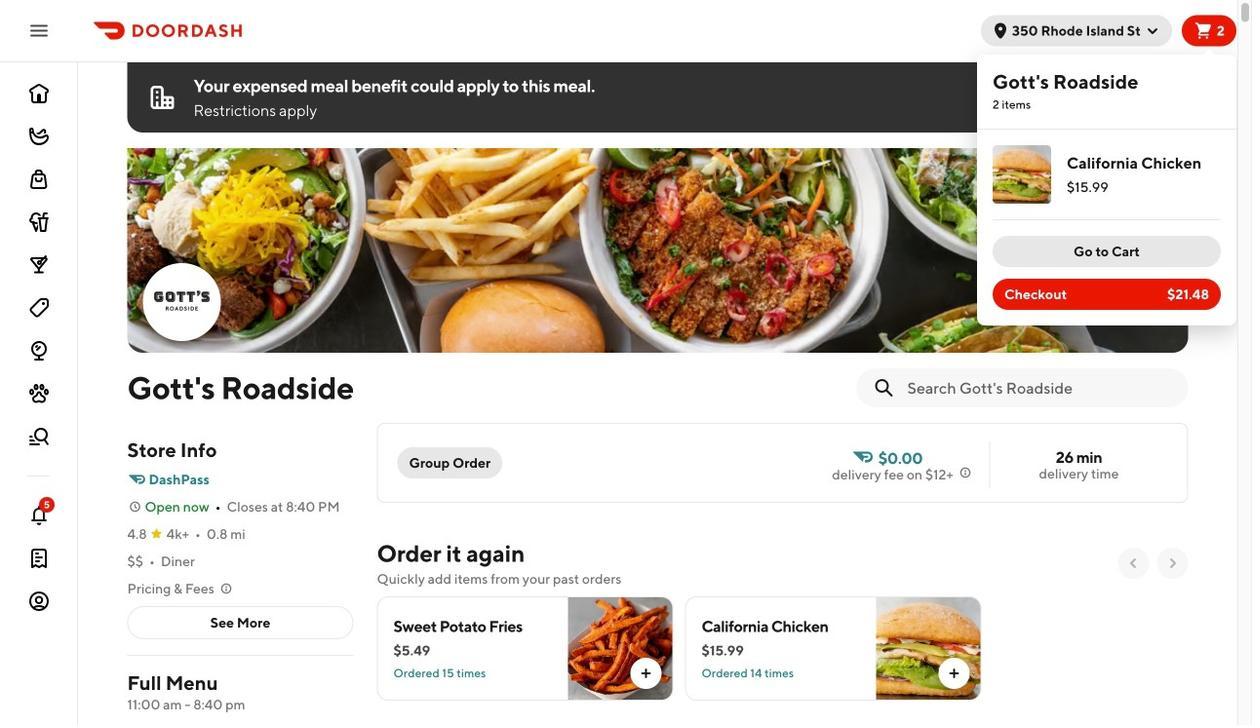 Task type: locate. For each thing, give the bounding box(es) containing it.
0 horizontal spatial add item to cart image
[[639, 666, 654, 682]]

gott's roadside image
[[127, 148, 1189, 353], [145, 265, 219, 340]]

heading
[[377, 539, 525, 570]]

add item to cart image
[[639, 666, 654, 682], [947, 666, 963, 682]]

1 horizontal spatial add item to cart image
[[947, 666, 963, 682]]

Item Search search field
[[908, 378, 1173, 399]]

1 add item to cart image from the left
[[639, 666, 654, 682]]

next button of carousel image
[[1166, 556, 1181, 572]]



Task type: vqa. For each thing, say whether or not it's contained in the screenshot.
Next button of carousel icon
yes



Task type: describe. For each thing, give the bounding box(es) containing it.
california chicken image
[[993, 145, 1052, 204]]

2 add item to cart image from the left
[[947, 666, 963, 682]]

open menu image
[[27, 19, 51, 42]]

previous button of carousel image
[[1127, 556, 1142, 572]]



